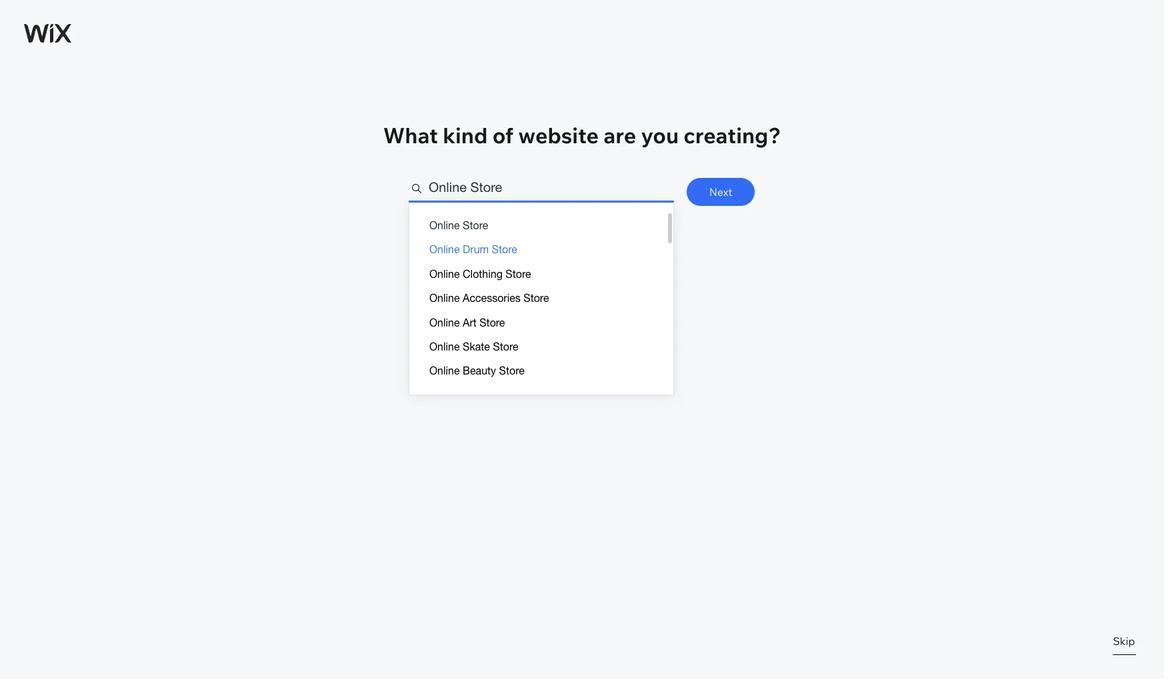 Task type: vqa. For each thing, say whether or not it's contained in the screenshot.
third Online from the bottom of the page
yes



Task type: describe. For each thing, give the bounding box(es) containing it.
what
[[383, 122, 438, 149]]

kind
[[443, 122, 488, 149]]

online for online accessories store
[[429, 292, 460, 304]]

online accessories store
[[429, 292, 549, 304]]

skip
[[1113, 634, 1135, 648]]

store for art
[[480, 316, 505, 328]]

store up drum
[[463, 219, 488, 231]]

store for accessories
[[524, 292, 549, 304]]

online for online beauty store
[[429, 365, 460, 377]]

online beauty store
[[429, 365, 525, 377]]

beauty
[[463, 365, 496, 377]]

creating?
[[684, 122, 781, 149]]

online for online art store
[[429, 316, 460, 328]]

store for beauty
[[499, 365, 525, 377]]

you
[[641, 122, 679, 149]]

next button
[[687, 178, 755, 206]]

clothing
[[463, 268, 503, 280]]

online skate store
[[429, 341, 519, 353]]

online for online drum store
[[429, 244, 460, 256]]

store for skate
[[493, 341, 519, 353]]



Task type: locate. For each thing, give the bounding box(es) containing it.
online left the beauty
[[429, 365, 460, 377]]

online for online skate store
[[429, 341, 460, 353]]

online left art
[[429, 316, 460, 328]]

online for online store
[[429, 219, 460, 231]]

skate
[[463, 341, 490, 353]]

drum
[[463, 244, 489, 256]]

7 online from the top
[[429, 365, 460, 377]]

store right accessories
[[524, 292, 549, 304]]

of
[[493, 122, 514, 149]]

online
[[429, 219, 460, 231], [429, 244, 460, 256], [429, 268, 460, 280], [429, 292, 460, 304], [429, 316, 460, 328], [429, 341, 460, 353], [429, 365, 460, 377]]

online for online clothing store
[[429, 268, 460, 280]]

4 online from the top
[[429, 292, 460, 304]]

next
[[709, 185, 733, 199]]

wix image
[[24, 24, 71, 43], [24, 24, 71, 43]]

are
[[604, 122, 636, 149]]

store right the beauty
[[499, 365, 525, 377]]

store for drum
[[492, 244, 517, 256]]

website
[[519, 122, 599, 149]]

online down the online store
[[429, 244, 460, 256]]

store right skate on the bottom left of page
[[493, 341, 519, 353]]

online up the online drum store
[[429, 219, 460, 231]]

store for clothing
[[506, 268, 531, 280]]

what kind of website are you creating?
[[383, 122, 781, 149]]

5 online from the top
[[429, 316, 460, 328]]

art
[[463, 316, 477, 328]]

Search for your business or website type text field
[[409, 174, 674, 203]]

2 online from the top
[[429, 244, 460, 256]]

6 online from the top
[[429, 341, 460, 353]]

store right clothing
[[506, 268, 531, 280]]

store right art
[[480, 316, 505, 328]]

online art store
[[429, 316, 505, 328]]

online store
[[429, 219, 488, 231]]

3 online from the top
[[429, 268, 460, 280]]

store
[[463, 219, 488, 231], [492, 244, 517, 256], [506, 268, 531, 280], [524, 292, 549, 304], [480, 316, 505, 328], [493, 341, 519, 353], [499, 365, 525, 377]]

accessories
[[463, 292, 521, 304]]

skip button
[[1113, 627, 1136, 655]]

online left skate on the bottom left of page
[[429, 341, 460, 353]]

online clothing store
[[429, 268, 531, 280]]

1 online from the top
[[429, 219, 460, 231]]

online drum store
[[429, 244, 517, 256]]

store right drum
[[492, 244, 517, 256]]

online down the online drum store
[[429, 268, 460, 280]]

online up online art store
[[429, 292, 460, 304]]



